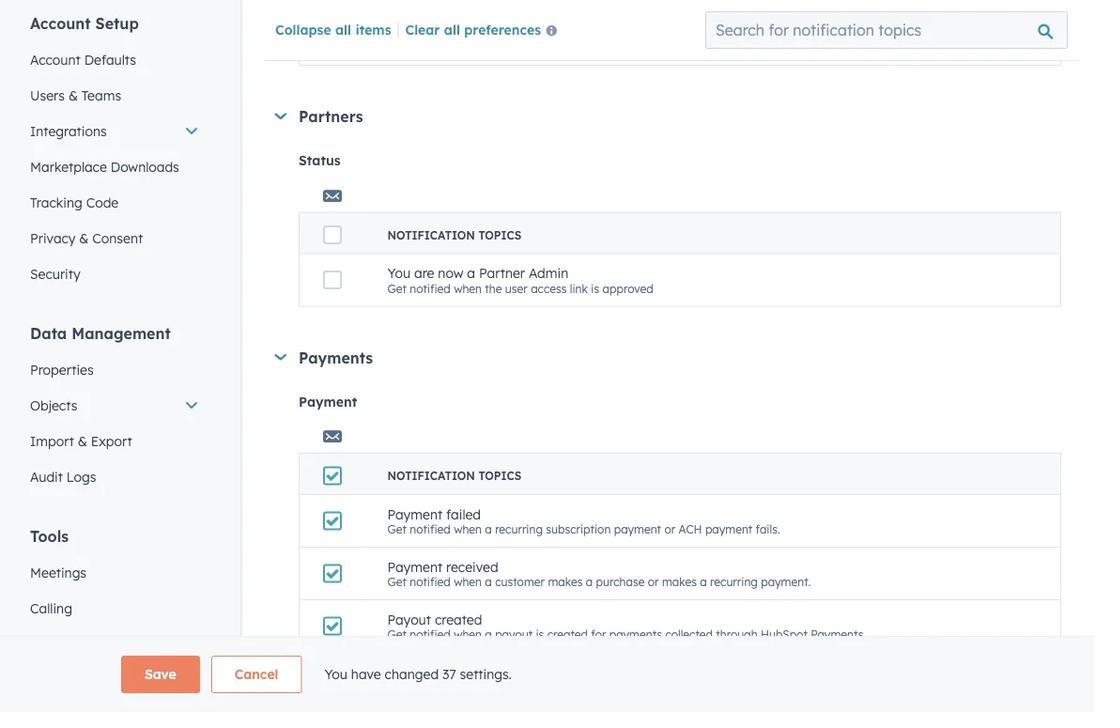 Task type: describe. For each thing, give the bounding box(es) containing it.
calling
[[30, 601, 72, 617]]

payment failed get notified when a recurring subscription payment or ach payment fails.
[[388, 506, 781, 536]]

a inside you are now a partner admin get notified when the user access link is approved
[[467, 265, 476, 281]]

audit
[[30, 469, 63, 485]]

notification topics for payments
[[388, 469, 522, 483]]

ready
[[932, 40, 962, 54]]

marketplace inside the template update available get a notification when a template you've downloaded from the template marketplace has an update ready to install
[[783, 40, 849, 54]]

payout failed get notified when a payout for your collected payments fails.
[[388, 664, 713, 694]]

management
[[72, 324, 171, 343]]

payout for failed
[[495, 680, 533, 694]]

marketplace downloads link
[[19, 149, 211, 185]]

you have changed 37 settings.
[[325, 666, 512, 683]]

cancel
[[235, 666, 279, 683]]

for inside payout created get notified when a payout is created for payments collected through hubspot payments.
[[592, 628, 607, 642]]

clear all preferences button
[[406, 20, 565, 42]]

you are now a partner admin get notified when the user access link is approved
[[388, 265, 654, 295]]

topics for payments
[[479, 469, 522, 483]]

payments.
[[811, 628, 867, 642]]

failed for payout failed
[[435, 664, 470, 680]]

1 horizontal spatial created
[[548, 628, 588, 642]]

objects button
[[19, 388, 211, 424]]

user
[[506, 281, 528, 295]]

notified inside you are now a partner admin get notified when the user access link is approved
[[410, 281, 451, 295]]

objects
[[30, 398, 77, 414]]

to
[[966, 40, 977, 54]]

through
[[717, 628, 758, 642]]

account setup
[[30, 14, 139, 33]]

import
[[30, 433, 74, 450]]

payout created get notified when a payout is created for payments collected through hubspot payments.
[[388, 611, 867, 642]]

meetings
[[30, 565, 86, 581]]

payments for created
[[610, 628, 663, 642]]

security link
[[19, 257, 211, 292]]

you've
[[576, 40, 611, 54]]

get for payout created
[[388, 628, 407, 642]]

data
[[30, 324, 67, 343]]

install
[[980, 40, 1011, 54]]

audit logs link
[[19, 460, 211, 495]]

are
[[414, 265, 435, 281]]

payment.
[[762, 575, 812, 589]]

privacy
[[30, 230, 76, 247]]

link
[[570, 281, 588, 295]]

properties
[[30, 362, 94, 378]]

tools
[[30, 527, 69, 546]]

your
[[554, 680, 578, 694]]

code
[[86, 195, 119, 211]]

account defaults
[[30, 52, 136, 68]]

collapse
[[275, 21, 332, 37]]

2 payment from the left
[[706, 522, 753, 536]]

downloaded
[[614, 40, 679, 54]]

payout for payout failed
[[388, 664, 431, 680]]

save
[[145, 666, 176, 683]]

a down the preferences
[[516, 40, 523, 54]]

a inside payout created get notified when a payout is created for payments collected through hubspot payments.
[[485, 628, 492, 642]]

save button
[[121, 656, 200, 694]]

recurring inside payment received get notified when a customer makes a purchase or makes a recurring payment.
[[711, 575, 758, 589]]

all for clear
[[444, 21, 461, 37]]

Search for notification topics search field
[[706, 11, 1069, 49]]

received
[[447, 559, 499, 575]]

2 makes from the left
[[663, 575, 697, 589]]

payment for payment received get notified when a customer makes a purchase or makes a recurring payment.
[[388, 559, 443, 575]]

data management element
[[19, 323, 211, 495]]

marketplace downloads
[[30, 159, 179, 175]]

you for you are now a partner admin get notified when the user access link is approved
[[388, 265, 411, 281]]

a left customer
[[485, 575, 492, 589]]

security
[[30, 266, 80, 282]]

a down clear at the left top of page
[[410, 40, 417, 54]]

audit logs
[[30, 469, 96, 485]]

preferences
[[465, 21, 542, 37]]

payments button
[[274, 348, 1062, 367]]

an
[[874, 40, 888, 54]]

items
[[356, 21, 391, 37]]

from
[[683, 40, 708, 54]]

customer
[[495, 575, 545, 589]]

import & export link
[[19, 424, 211, 460]]

calling link
[[19, 591, 211, 627]]

users & teams link
[[19, 78, 211, 114]]

export
[[91, 433, 132, 450]]

logs
[[67, 469, 96, 485]]

the inside you are now a partner admin get notified when the user access link is approved
[[485, 281, 502, 295]]

privacy & consent link
[[19, 221, 211, 257]]

notification for payments
[[388, 469, 476, 483]]

37
[[443, 666, 456, 683]]

has
[[852, 40, 871, 54]]

when inside you are now a partner admin get notified when the user access link is approved
[[454, 281, 482, 295]]

changed
[[385, 666, 439, 683]]

get inside the template update available get a notification when a template you've downloaded from the template marketplace has an update ready to install
[[388, 40, 407, 54]]

properties link
[[19, 352, 211, 388]]

tracking
[[30, 195, 83, 211]]

privacy & consent
[[30, 230, 143, 247]]

or inside payment failed get notified when a recurring subscription payment or ach payment fails.
[[665, 522, 676, 536]]

you for you have changed 37 settings.
[[325, 666, 348, 683]]

& for teams
[[68, 87, 78, 104]]

settings.
[[460, 666, 512, 683]]

tracking code link
[[19, 185, 211, 221]]

all for collapse
[[336, 21, 352, 37]]

payment received get notified when a customer makes a purchase or makes a recurring payment.
[[388, 559, 812, 589]]

collected inside payout created get notified when a payout is created for payments collected through hubspot payments.
[[666, 628, 713, 642]]

users
[[30, 87, 65, 104]]

partner
[[479, 265, 525, 281]]

a left purchase
[[586, 575, 593, 589]]

data management
[[30, 324, 171, 343]]

caret image
[[275, 113, 287, 120]]

notification
[[420, 40, 481, 54]]

1 horizontal spatial update
[[891, 40, 929, 54]]



Task type: vqa. For each thing, say whether or not it's contained in the screenshot.
In
no



Task type: locate. For each thing, give the bounding box(es) containing it.
topics for partners
[[479, 228, 522, 242]]

fails. inside payout failed get notified when a payout for your collected payments fails.
[[688, 680, 713, 694]]

& for consent
[[79, 230, 89, 247]]

notified for payout created
[[410, 628, 451, 642]]

& for export
[[78, 433, 87, 450]]

0 vertical spatial for
[[592, 628, 607, 642]]

1 horizontal spatial or
[[665, 522, 676, 536]]

admin
[[529, 265, 569, 281]]

0 horizontal spatial the
[[485, 281, 502, 295]]

when for payment failed
[[454, 522, 482, 536]]

2 notification from the top
[[388, 469, 476, 483]]

1 vertical spatial payments
[[632, 680, 685, 694]]

when up the received
[[454, 522, 482, 536]]

get
[[388, 40, 407, 54], [388, 281, 407, 295], [388, 522, 407, 536], [388, 575, 407, 589], [388, 628, 407, 642], [388, 680, 407, 694]]

1 horizontal spatial fails.
[[756, 522, 781, 536]]

0 horizontal spatial created
[[435, 611, 483, 628]]

1 payout from the top
[[388, 611, 431, 628]]

0 vertical spatial or
[[665, 522, 676, 536]]

2 payout from the top
[[388, 664, 431, 680]]

meetings link
[[19, 555, 211, 591]]

is inside payout created get notified when a payout is created for payments collected through hubspot payments.
[[536, 628, 545, 642]]

for down purchase
[[592, 628, 607, 642]]

you left are
[[388, 265, 411, 281]]

notified inside payment failed get notified when a recurring subscription payment or ach payment fails.
[[410, 522, 451, 536]]

0 vertical spatial &
[[68, 87, 78, 104]]

1 vertical spatial is
[[536, 628, 545, 642]]

created
[[435, 611, 483, 628], [548, 628, 588, 642]]

failed inside payment failed get notified when a recurring subscription payment or ach payment fails.
[[447, 506, 481, 522]]

when right are
[[454, 281, 482, 295]]

notified inside payout created get notified when a payout is created for payments collected through hubspot payments.
[[410, 628, 451, 642]]

1 vertical spatial the
[[485, 281, 502, 295]]

0 horizontal spatial recurring
[[495, 522, 543, 536]]

0 vertical spatial is
[[592, 281, 600, 295]]

downloads
[[111, 159, 179, 175]]

recurring inside payment failed get notified when a recurring subscription payment or ach payment fails.
[[495, 522, 543, 536]]

get for payment failed
[[388, 522, 407, 536]]

get inside payment received get notified when a customer makes a purchase or makes a recurring payment.
[[388, 575, 407, 589]]

update right clear at the left top of page
[[448, 24, 492, 40]]

get inside payment failed get notified when a recurring subscription payment or ach payment fails.
[[388, 522, 407, 536]]

1 horizontal spatial for
[[592, 628, 607, 642]]

2 notification topics from the top
[[388, 469, 522, 483]]

& right privacy at top left
[[79, 230, 89, 247]]

template
[[388, 24, 444, 40], [731, 40, 780, 54]]

1 get from the top
[[388, 40, 407, 54]]

2 notified from the top
[[410, 522, 451, 536]]

when down the preferences
[[484, 40, 512, 54]]

failed
[[447, 506, 481, 522], [435, 664, 470, 680]]

0 vertical spatial notification topics
[[388, 228, 522, 242]]

notified left settings.
[[410, 680, 451, 694]]

notification topics for partners
[[388, 228, 522, 242]]

created down the received
[[435, 611, 483, 628]]

1 vertical spatial account
[[30, 52, 81, 68]]

template update available get a notification when a template you've downloaded from the template marketplace has an update ready to install
[[388, 24, 1011, 54]]

collapse all items
[[275, 21, 391, 37]]

all left items
[[336, 21, 352, 37]]

0 horizontal spatial all
[[336, 21, 352, 37]]

a down ach
[[701, 575, 708, 589]]

2 payout from the top
[[495, 680, 533, 694]]

1 notification topics from the top
[[388, 228, 522, 242]]

when left customer
[[454, 575, 482, 589]]

when up settings.
[[454, 628, 482, 642]]

a up the received
[[485, 522, 492, 536]]

tracking code
[[30, 195, 119, 211]]

0 horizontal spatial for
[[536, 680, 551, 694]]

import & export
[[30, 433, 132, 450]]

0 horizontal spatial fails.
[[688, 680, 713, 694]]

1 topics from the top
[[479, 228, 522, 242]]

payout inside payout created get notified when a payout is created for payments collected through hubspot payments.
[[388, 611, 431, 628]]

makes right customer
[[548, 575, 583, 589]]

defaults
[[84, 52, 136, 68]]

partners button
[[274, 107, 1062, 126]]

& right users
[[68, 87, 78, 104]]

payout inside payout failed get notified when a payout for your collected payments fails.
[[495, 680, 533, 694]]

when inside payout created get notified when a payout is created for payments collected through hubspot payments.
[[454, 628, 482, 642]]

5 notified from the top
[[410, 680, 451, 694]]

clear
[[406, 21, 440, 37]]

0 horizontal spatial collected
[[581, 680, 629, 694]]

payments down payout created get notified when a payout is created for payments collected through hubspot payments.
[[632, 680, 685, 694]]

when inside payment failed get notified when a recurring subscription payment or ach payment fails.
[[454, 522, 482, 536]]

the left user
[[485, 281, 502, 295]]

payment for payment
[[299, 393, 357, 410]]

you left have
[[325, 666, 348, 683]]

2 get from the top
[[388, 281, 407, 295]]

0 vertical spatial marketplace
[[783, 40, 849, 54]]

1 vertical spatial or
[[648, 575, 659, 589]]

1 vertical spatial &
[[79, 230, 89, 247]]

account defaults link
[[19, 42, 211, 78]]

0 vertical spatial notification
[[388, 228, 476, 242]]

0 horizontal spatial or
[[648, 575, 659, 589]]

& inside privacy & consent link
[[79, 230, 89, 247]]

or inside payment received get notified when a customer makes a purchase or makes a recurring payment.
[[648, 575, 659, 589]]

notified inside payment received get notified when a customer makes a purchase or makes a recurring payment.
[[410, 575, 451, 589]]

marketplace down integrations
[[30, 159, 107, 175]]

2 topics from the top
[[479, 469, 522, 483]]

all up notification
[[444, 21, 461, 37]]

makes down ach
[[663, 575, 697, 589]]

0 vertical spatial topics
[[479, 228, 522, 242]]

0 vertical spatial fails.
[[756, 522, 781, 536]]

1 vertical spatial you
[[325, 666, 348, 683]]

available
[[496, 24, 552, 40]]

recurring left payment.
[[711, 575, 758, 589]]

account setup element
[[19, 13, 211, 292]]

0 vertical spatial failed
[[447, 506, 481, 522]]

teams
[[82, 87, 121, 104]]

partners
[[299, 107, 363, 126]]

payout for created
[[495, 628, 533, 642]]

1 horizontal spatial all
[[444, 21, 461, 37]]

account up account defaults
[[30, 14, 91, 33]]

payment inside payment received get notified when a customer makes a purchase or makes a recurring payment.
[[388, 559, 443, 575]]

notification for partners
[[388, 228, 476, 242]]

a right now
[[467, 265, 476, 281]]

when right changed
[[454, 680, 482, 694]]

1 vertical spatial payout
[[388, 664, 431, 680]]

payment inside payment failed get notified when a recurring subscription payment or ach payment fails.
[[388, 506, 443, 522]]

collected inside payout failed get notified when a payout for your collected payments fails.
[[581, 680, 629, 694]]

clear all preferences
[[406, 21, 542, 37]]

ach
[[679, 522, 703, 536]]

notified for payment received
[[410, 575, 451, 589]]

when inside payment received get notified when a customer makes a purchase or makes a recurring payment.
[[454, 575, 482, 589]]

1 all from the left
[[336, 21, 352, 37]]

account
[[30, 14, 91, 33], [30, 52, 81, 68]]

update right an
[[891, 40, 929, 54]]

notified left customer
[[410, 575, 451, 589]]

users & teams
[[30, 87, 121, 104]]

notified for payment failed
[[410, 522, 451, 536]]

the right the from on the right
[[711, 40, 728, 54]]

created up payout failed get notified when a payout for your collected payments fails.
[[548, 628, 588, 642]]

0 vertical spatial payments
[[610, 628, 663, 642]]

access
[[531, 281, 567, 295]]

0 vertical spatial recurring
[[495, 522, 543, 536]]

consent
[[92, 230, 143, 247]]

or right purchase
[[648, 575, 659, 589]]

is
[[592, 281, 600, 295], [536, 628, 545, 642]]

payments inside payout failed get notified when a payout for your collected payments fails.
[[632, 680, 685, 694]]

1 horizontal spatial template
[[731, 40, 780, 54]]

the
[[711, 40, 728, 54], [485, 281, 502, 295]]

0 vertical spatial payment
[[299, 393, 357, 410]]

0 vertical spatial payout
[[388, 611, 431, 628]]

notified inside payout failed get notified when a payout for your collected payments fails.
[[410, 680, 451, 694]]

failed right have
[[435, 664, 470, 680]]

1 horizontal spatial you
[[388, 265, 411, 281]]

1 vertical spatial failed
[[435, 664, 470, 680]]

integrations
[[30, 123, 107, 140]]

1 horizontal spatial marketplace
[[783, 40, 849, 54]]

template
[[526, 40, 573, 54]]

now
[[438, 265, 464, 281]]

payout for payout created
[[388, 611, 431, 628]]

0 vertical spatial the
[[711, 40, 728, 54]]

is right link
[[592, 281, 600, 295]]

payment
[[299, 393, 357, 410], [388, 506, 443, 522], [388, 559, 443, 575]]

collected right "your"
[[581, 680, 629, 694]]

for left "your"
[[536, 680, 551, 694]]

0 horizontal spatial payment
[[614, 522, 662, 536]]

& left 'export'
[[78, 433, 87, 450]]

1 horizontal spatial recurring
[[711, 575, 758, 589]]

failed for payment failed
[[447, 506, 481, 522]]

1 vertical spatial notification topics
[[388, 469, 522, 483]]

is up payout failed get notified when a payout for your collected payments fails.
[[536, 628, 545, 642]]

1 vertical spatial recurring
[[711, 575, 758, 589]]

get for payment received
[[388, 575, 407, 589]]

2 account from the top
[[30, 52, 81, 68]]

notified up the received
[[410, 522, 451, 536]]

notification topics
[[388, 228, 522, 242], [388, 469, 522, 483]]

1 notified from the top
[[410, 281, 451, 295]]

payments
[[610, 628, 663, 642], [632, 680, 685, 694]]

& inside import & export link
[[78, 433, 87, 450]]

when inside payout failed get notified when a payout for your collected payments fails.
[[454, 680, 482, 694]]

1 payout from the top
[[495, 628, 533, 642]]

1 horizontal spatial is
[[592, 281, 600, 295]]

or left ach
[[665, 522, 676, 536]]

4 notified from the top
[[410, 628, 451, 642]]

0 vertical spatial account
[[30, 14, 91, 33]]

payment left ach
[[614, 522, 662, 536]]

for
[[592, 628, 607, 642], [536, 680, 551, 694]]

0 horizontal spatial makes
[[548, 575, 583, 589]]

payment right ach
[[706, 522, 753, 536]]

account for account setup
[[30, 14, 91, 33]]

1 vertical spatial payment
[[388, 506, 443, 522]]

failed inside payout failed get notified when a payout for your collected payments fails.
[[435, 664, 470, 680]]

notification topics up now
[[388, 228, 522, 242]]

setup
[[95, 14, 139, 33]]

subscription
[[546, 522, 611, 536]]

account up users
[[30, 52, 81, 68]]

3 notified from the top
[[410, 575, 451, 589]]

1 payment from the left
[[614, 522, 662, 536]]

get inside you are now a partner admin get notified when the user access link is approved
[[388, 281, 407, 295]]

marketplace inside account setup element
[[30, 159, 107, 175]]

0 vertical spatial payout
[[495, 628, 533, 642]]

0 horizontal spatial marketplace
[[30, 159, 107, 175]]

get inside payout failed get notified when a payout for your collected payments fails.
[[388, 680, 407, 694]]

2 all from the left
[[444, 21, 461, 37]]

a up settings.
[[485, 628, 492, 642]]

payments for failed
[[632, 680, 685, 694]]

the inside the template update available get a notification when a template you've downloaded from the template marketplace has an update ready to install
[[711, 40, 728, 54]]

payment for payment failed get notified when a recurring subscription payment or ach payment fails.
[[388, 506, 443, 522]]

marketplace left has on the right top of the page
[[783, 40, 849, 54]]

1 horizontal spatial makes
[[663, 575, 697, 589]]

1 vertical spatial notification
[[388, 469, 476, 483]]

payments down purchase
[[610, 628, 663, 642]]

when for payment received
[[454, 575, 482, 589]]

1 makes from the left
[[548, 575, 583, 589]]

notified
[[410, 281, 451, 295], [410, 522, 451, 536], [410, 575, 451, 589], [410, 628, 451, 642], [410, 680, 451, 694]]

account for account defaults
[[30, 52, 81, 68]]

collapse all items button
[[275, 21, 391, 37]]

notified up you have changed 37 settings.
[[410, 628, 451, 642]]

2 vertical spatial &
[[78, 433, 87, 450]]

1 horizontal spatial payment
[[706, 522, 753, 536]]

is inside you are now a partner admin get notified when the user access link is approved
[[592, 281, 600, 295]]

integrations button
[[19, 114, 211, 149]]

recurring up customer
[[495, 522, 543, 536]]

get for payout failed
[[388, 680, 407, 694]]

for inside payout failed get notified when a payout for your collected payments fails.
[[536, 680, 551, 694]]

notified for payout failed
[[410, 680, 451, 694]]

1 vertical spatial payout
[[495, 680, 533, 694]]

you inside you are now a partner admin get notified when the user access link is approved
[[388, 265, 411, 281]]

payout up changed
[[388, 611, 431, 628]]

1 vertical spatial topics
[[479, 469, 522, 483]]

1 vertical spatial marketplace
[[30, 159, 107, 175]]

all
[[336, 21, 352, 37], [444, 21, 461, 37]]

0 vertical spatial collected
[[666, 628, 713, 642]]

3 get from the top
[[388, 522, 407, 536]]

purchase
[[596, 575, 645, 589]]

0 horizontal spatial you
[[325, 666, 348, 683]]

1 account from the top
[[30, 14, 91, 33]]

payout inside payout created get notified when a payout is created for payments collected through hubspot payments.
[[495, 628, 533, 642]]

a inside payout failed get notified when a payout for your collected payments fails.
[[485, 680, 492, 694]]

when for payout failed
[[454, 680, 482, 694]]

notification
[[388, 228, 476, 242], [388, 469, 476, 483]]

notification topics up the received
[[388, 469, 522, 483]]

payout left 37
[[388, 664, 431, 680]]

1 vertical spatial fails.
[[688, 680, 713, 694]]

payout left "your"
[[495, 680, 533, 694]]

6 get from the top
[[388, 680, 407, 694]]

& inside users & teams link
[[68, 87, 78, 104]]

1 vertical spatial for
[[536, 680, 551, 694]]

update
[[448, 24, 492, 40], [891, 40, 929, 54]]

1 horizontal spatial the
[[711, 40, 728, 54]]

2 vertical spatial payment
[[388, 559, 443, 575]]

caret image
[[275, 354, 287, 361]]

when inside the template update available get a notification when a template you've downloaded from the template marketplace has an update ready to install
[[484, 40, 512, 54]]

a inside payment failed get notified when a recurring subscription payment or ach payment fails.
[[485, 522, 492, 536]]

0 vertical spatial you
[[388, 265, 411, 281]]

payout
[[495, 628, 533, 642], [495, 680, 533, 694]]

0 horizontal spatial update
[[448, 24, 492, 40]]

payout up settings.
[[495, 628, 533, 642]]

0 horizontal spatial template
[[388, 24, 444, 40]]

or
[[665, 522, 676, 536], [648, 575, 659, 589]]

payments inside payout created get notified when a payout is created for payments collected through hubspot payments.
[[610, 628, 663, 642]]

a right 37
[[485, 680, 492, 694]]

collected left the through
[[666, 628, 713, 642]]

1 notification from the top
[[388, 228, 476, 242]]

have
[[351, 666, 381, 683]]

get inside payout created get notified when a payout is created for payments collected through hubspot payments.
[[388, 628, 407, 642]]

approved
[[603, 281, 654, 295]]

you
[[388, 265, 411, 281], [325, 666, 348, 683]]

payments
[[299, 348, 373, 367]]

a
[[410, 40, 417, 54], [516, 40, 523, 54], [467, 265, 476, 281], [485, 522, 492, 536], [485, 575, 492, 589], [586, 575, 593, 589], [701, 575, 708, 589], [485, 628, 492, 642], [485, 680, 492, 694]]

status
[[299, 152, 341, 169]]

makes
[[548, 575, 583, 589], [663, 575, 697, 589]]

0 horizontal spatial is
[[536, 628, 545, 642]]

1 vertical spatial collected
[[581, 680, 629, 694]]

1 horizontal spatial collected
[[666, 628, 713, 642]]

notified left the partner on the top left
[[410, 281, 451, 295]]

5 get from the top
[[388, 628, 407, 642]]

fails. inside payment failed get notified when a recurring subscription payment or ach payment fails.
[[756, 522, 781, 536]]

failed up the received
[[447, 506, 481, 522]]

payout inside payout failed get notified when a payout for your collected payments fails.
[[388, 664, 431, 680]]

payment
[[614, 522, 662, 536], [706, 522, 753, 536]]

4 get from the top
[[388, 575, 407, 589]]

tools element
[[19, 526, 211, 712]]

topics
[[479, 228, 522, 242], [479, 469, 522, 483]]

hubspot
[[761, 628, 808, 642]]

all inside 'clear all preferences' button
[[444, 21, 461, 37]]

when for payout created
[[454, 628, 482, 642]]

cancel button
[[211, 656, 302, 694]]



